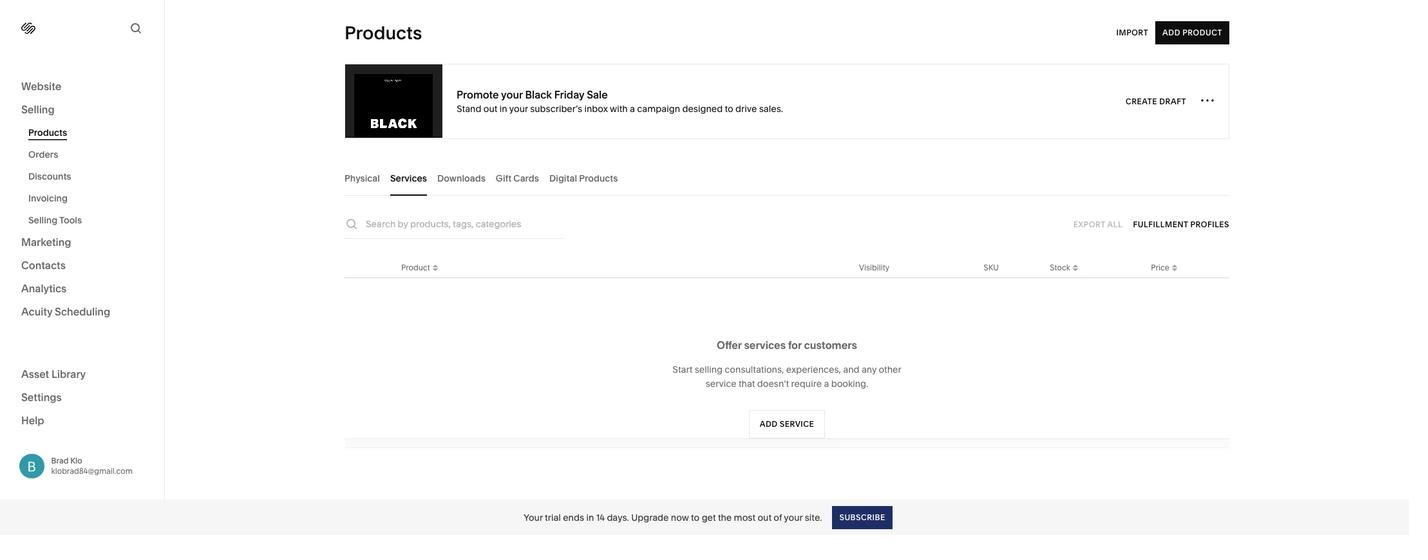 Task type: locate. For each thing, give the bounding box(es) containing it.
invoicing
[[28, 193, 68, 204]]

1 vertical spatial out
[[758, 512, 772, 523]]

0 horizontal spatial in
[[500, 103, 507, 114]]

website
[[21, 80, 61, 93]]

in right stand
[[500, 103, 507, 114]]

physical
[[345, 172, 380, 184]]

services
[[744, 339, 786, 352]]

offer services for customers
[[717, 339, 857, 352]]

your
[[501, 88, 523, 101], [509, 103, 528, 114], [784, 512, 803, 523]]

service down selling
[[706, 378, 737, 390]]

1 horizontal spatial a
[[824, 378, 829, 390]]

export
[[1074, 219, 1106, 229]]

fulfillment profiles
[[1134, 219, 1230, 229]]

selling for selling tools
[[28, 215, 57, 226]]

1 vertical spatial selling
[[28, 215, 57, 226]]

product inside button
[[1183, 28, 1223, 37]]

scheduling
[[55, 305, 110, 318]]

0 horizontal spatial products
[[28, 127, 67, 139]]

draft
[[1160, 96, 1187, 106]]

your down black
[[509, 103, 528, 114]]

export all button
[[1074, 213, 1123, 236]]

0 horizontal spatial a
[[630, 103, 635, 114]]

get
[[702, 512, 716, 523]]

1 horizontal spatial product
[[1183, 28, 1223, 37]]

add product button
[[1156, 21, 1230, 44]]

1 horizontal spatial service
[[780, 419, 815, 429]]

black
[[525, 88, 552, 101]]

0 vertical spatial a
[[630, 103, 635, 114]]

for
[[788, 339, 802, 352]]

asset
[[21, 368, 49, 380]]

products link
[[28, 122, 150, 144]]

out down the promote
[[484, 103, 498, 114]]

a
[[630, 103, 635, 114], [824, 378, 829, 390]]

in left "14"
[[587, 512, 594, 523]]

days.
[[607, 512, 629, 523]]

contacts
[[21, 259, 66, 272]]

klobrad84@gmail.com
[[51, 466, 133, 476]]

acuity scheduling link
[[21, 305, 143, 320]]

1 horizontal spatial in
[[587, 512, 594, 523]]

a down experiences,
[[824, 378, 829, 390]]

fulfillment profiles button
[[1134, 213, 1230, 236]]

add service
[[760, 419, 815, 429]]

1 horizontal spatial add
[[1163, 28, 1181, 37]]

1 vertical spatial a
[[824, 378, 829, 390]]

add for add service
[[760, 419, 778, 429]]

selling tools link
[[28, 209, 150, 231]]

create draft
[[1126, 96, 1187, 106]]

product
[[1183, 28, 1223, 37], [401, 263, 430, 272]]

dropdown icon image
[[430, 261, 440, 271], [1071, 261, 1081, 271], [1170, 261, 1180, 271], [430, 264, 440, 275], [1071, 264, 1081, 275], [1170, 264, 1180, 275]]

add down doesn't
[[760, 419, 778, 429]]

stock
[[1050, 263, 1071, 272]]

service inside start selling consultations, experiences, and any other service that doesn't require a booking.
[[706, 378, 737, 390]]

to
[[725, 103, 734, 114], [691, 512, 700, 523]]

out left of
[[758, 512, 772, 523]]

0 vertical spatial selling
[[21, 103, 55, 116]]

analytics link
[[21, 282, 143, 297]]

1 vertical spatial products
[[28, 127, 67, 139]]

selling up 'marketing'
[[28, 215, 57, 226]]

2 vertical spatial products
[[579, 172, 618, 184]]

0 vertical spatial product
[[1183, 28, 1223, 37]]

trial
[[545, 512, 561, 523]]

digital products
[[550, 172, 618, 184]]

0 vertical spatial products
[[345, 22, 422, 44]]

inbox
[[585, 103, 608, 114]]

the
[[718, 512, 732, 523]]

subscribe
[[840, 512, 886, 522]]

add
[[1163, 28, 1181, 37], [760, 419, 778, 429]]

your right of
[[784, 512, 803, 523]]

create draft button
[[1126, 90, 1187, 113]]

1 vertical spatial add
[[760, 419, 778, 429]]

products
[[345, 22, 422, 44], [28, 127, 67, 139], [579, 172, 618, 184]]

of
[[774, 512, 782, 523]]

designed
[[683, 103, 723, 114]]

0 horizontal spatial out
[[484, 103, 498, 114]]

selling link
[[21, 102, 143, 118]]

1 horizontal spatial products
[[345, 22, 422, 44]]

downloads
[[437, 172, 486, 184]]

out
[[484, 103, 498, 114], [758, 512, 772, 523]]

0 horizontal spatial service
[[706, 378, 737, 390]]

settings
[[21, 391, 62, 404]]

0 vertical spatial in
[[500, 103, 507, 114]]

your
[[524, 512, 543, 523]]

a right with
[[630, 103, 635, 114]]

0 vertical spatial to
[[725, 103, 734, 114]]

in
[[500, 103, 507, 114], [587, 512, 594, 523]]

your left black
[[501, 88, 523, 101]]

1 horizontal spatial out
[[758, 512, 772, 523]]

acuity
[[21, 305, 52, 318]]

site.
[[805, 512, 822, 523]]

experiences,
[[786, 364, 841, 376]]

booking.
[[831, 378, 869, 390]]

promote your black friday sale stand out in your subscriber's inbox with a campaign designed to drive sales.
[[457, 88, 783, 114]]

discounts
[[28, 171, 71, 182]]

1 vertical spatial to
[[691, 512, 700, 523]]

consultations,
[[725, 364, 784, 376]]

1 vertical spatial service
[[780, 419, 815, 429]]

gift
[[496, 172, 512, 184]]

0 vertical spatial add
[[1163, 28, 1181, 37]]

service down require
[[780, 419, 815, 429]]

to left drive
[[725, 103, 734, 114]]

to inside promote your black friday sale stand out in your subscriber's inbox with a campaign designed to drive sales.
[[725, 103, 734, 114]]

create
[[1126, 96, 1158, 106]]

campaign
[[637, 103, 680, 114]]

tab list containing physical
[[345, 160, 1230, 196]]

1 horizontal spatial to
[[725, 103, 734, 114]]

help link
[[21, 413, 44, 427]]

0 vertical spatial service
[[706, 378, 737, 390]]

2 horizontal spatial products
[[579, 172, 618, 184]]

price
[[1151, 263, 1170, 272]]

tab list
[[345, 160, 1230, 196]]

add service button
[[749, 410, 826, 439]]

add product
[[1163, 28, 1223, 37]]

a inside promote your black friday sale stand out in your subscriber's inbox with a campaign designed to drive sales.
[[630, 103, 635, 114]]

digital products button
[[550, 160, 618, 196]]

export all
[[1074, 219, 1123, 229]]

0 horizontal spatial add
[[760, 419, 778, 429]]

selling down website
[[21, 103, 55, 116]]

to left get
[[691, 512, 700, 523]]

now
[[671, 512, 689, 523]]

0 vertical spatial out
[[484, 103, 498, 114]]

analytics
[[21, 282, 67, 295]]

add right import
[[1163, 28, 1181, 37]]

0 horizontal spatial product
[[401, 263, 430, 272]]

selling tools
[[28, 215, 82, 226]]

selling
[[21, 103, 55, 116], [28, 215, 57, 226]]



Task type: vqa. For each thing, say whether or not it's contained in the screenshot.
CLOSE
no



Task type: describe. For each thing, give the bounding box(es) containing it.
website link
[[21, 79, 143, 95]]

require
[[791, 378, 822, 390]]

import button
[[1117, 21, 1149, 44]]

start selling consultations, experiences, and any other service that doesn't require a booking.
[[673, 364, 902, 390]]

in inside promote your black friday sale stand out in your subscriber's inbox with a campaign designed to drive sales.
[[500, 103, 507, 114]]

contacts link
[[21, 258, 143, 274]]

1 vertical spatial product
[[401, 263, 430, 272]]

drive
[[736, 103, 757, 114]]

service inside button
[[780, 419, 815, 429]]

klo
[[70, 456, 82, 466]]

your trial ends in 14 days. upgrade now to get the most out of your site.
[[524, 512, 822, 523]]

brad klo klobrad84@gmail.com
[[51, 456, 133, 476]]

marketing
[[21, 236, 71, 249]]

discounts link
[[28, 166, 150, 187]]

all
[[1108, 219, 1123, 229]]

profiles
[[1191, 219, 1230, 229]]

help
[[21, 414, 44, 427]]

doesn't
[[757, 378, 789, 390]]

customers
[[804, 339, 857, 352]]

1 vertical spatial your
[[509, 103, 528, 114]]

and
[[843, 364, 860, 376]]

products inside products 'link'
[[28, 127, 67, 139]]

cards
[[514, 172, 539, 184]]

import
[[1117, 28, 1149, 37]]

1 vertical spatial in
[[587, 512, 594, 523]]

library
[[52, 368, 86, 380]]

gift cards button
[[496, 160, 539, 196]]

sku
[[984, 263, 999, 272]]

subscriber's
[[530, 103, 582, 114]]

promote
[[457, 88, 499, 101]]

asset library
[[21, 368, 86, 380]]

out inside promote your black friday sale stand out in your subscriber's inbox with a campaign designed to drive sales.
[[484, 103, 498, 114]]

any
[[862, 364, 877, 376]]

marketing link
[[21, 235, 143, 251]]

physical button
[[345, 160, 380, 196]]

asset library link
[[21, 367, 143, 382]]

offer
[[717, 339, 742, 352]]

start
[[673, 364, 693, 376]]

orders
[[28, 149, 58, 160]]

0 vertical spatial your
[[501, 88, 523, 101]]

brad
[[51, 456, 69, 466]]

ends
[[563, 512, 584, 523]]

Search by products, tags, categories field
[[366, 217, 564, 231]]

add for add product
[[1163, 28, 1181, 37]]

that
[[739, 378, 755, 390]]

services
[[390, 172, 427, 184]]

orders link
[[28, 144, 150, 166]]

gift cards
[[496, 172, 539, 184]]

stand
[[457, 103, 482, 114]]

invoicing link
[[28, 187, 150, 209]]

sale
[[587, 88, 608, 101]]

selling for selling
[[21, 103, 55, 116]]

services button
[[390, 160, 427, 196]]

0 horizontal spatial to
[[691, 512, 700, 523]]

selling
[[695, 364, 723, 376]]

other
[[879, 364, 902, 376]]

2 vertical spatial your
[[784, 512, 803, 523]]

visibility
[[859, 263, 890, 272]]

most
[[734, 512, 756, 523]]

downloads button
[[437, 160, 486, 196]]

upgrade
[[631, 512, 669, 523]]

a inside start selling consultations, experiences, and any other service that doesn't require a booking.
[[824, 378, 829, 390]]

products inside digital products button
[[579, 172, 618, 184]]

tools
[[59, 215, 82, 226]]

fulfillment
[[1134, 219, 1189, 229]]

with
[[610, 103, 628, 114]]

settings link
[[21, 390, 143, 406]]

14
[[596, 512, 605, 523]]

sales.
[[759, 103, 783, 114]]

friday
[[555, 88, 585, 101]]

digital
[[550, 172, 577, 184]]



